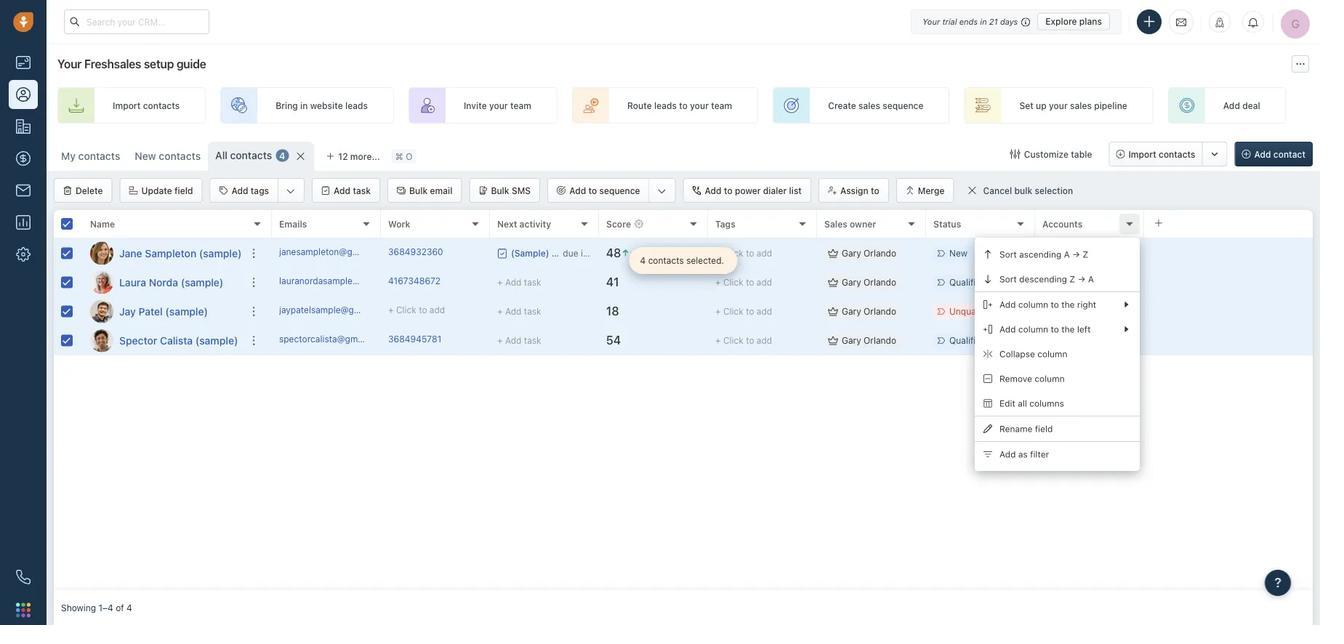 Task type: vqa. For each thing, say whether or not it's contained in the screenshot.
Another
no



Task type: describe. For each thing, give the bounding box(es) containing it.
1 gary orlando from the top
[[842, 248, 897, 258]]

update
[[141, 185, 172, 196]]

task for 18
[[524, 307, 541, 317]]

add for 18
[[757, 306, 772, 317]]

angle down image
[[658, 184, 667, 199]]

3684932360 link
[[388, 246, 443, 261]]

gary orlando for 54
[[842, 336, 897, 346]]

qualified for 54
[[950, 336, 986, 346]]

showing 1–4 of 4
[[61, 603, 132, 613]]

route leads to your team
[[628, 100, 732, 110]]

+ add task for 41
[[497, 277, 541, 288]]

sales owner
[[825, 219, 877, 229]]

freshsales
[[84, 57, 141, 71]]

the for left
[[1062, 324, 1075, 334]]

set
[[1020, 100, 1034, 110]]

(sample) for spector calista (sample)
[[195, 335, 238, 347]]

spectorcalista@gmail.com
[[279, 334, 387, 344]]

name
[[90, 219, 115, 229]]

12 more... button
[[318, 146, 388, 167]]

jane sampleton (sample) link
[[119, 246, 242, 261]]

laura norda (sample) link
[[119, 275, 224, 290]]

your inside invite your team link
[[489, 100, 508, 110]]

add contact
[[1255, 149, 1306, 159]]

status
[[934, 219, 962, 229]]

add task
[[334, 185, 371, 196]]

add to sequence button
[[548, 179, 649, 202]]

leads inside the bring in website leads link
[[345, 100, 368, 110]]

add for add to power dialer list
[[705, 185, 722, 196]]

set up your sales pipeline
[[1020, 100, 1128, 110]]

add deal
[[1224, 100, 1261, 110]]

0 horizontal spatial a
[[1064, 249, 1070, 260]]

add for add as filter
[[1000, 449, 1016, 460]]

invite your team
[[464, 100, 532, 110]]

new contacts
[[135, 150, 201, 162]]

add to power dialer list
[[705, 185, 802, 196]]

lauranordasample@gmail.com link
[[279, 275, 403, 290]]

sort for sort descending z → a
[[1000, 274, 1017, 284]]

sales inside set up your sales pipeline 'link'
[[1070, 100, 1092, 110]]

customize table button
[[1001, 142, 1102, 167]]

rename
[[1000, 424, 1033, 434]]

your freshsales setup guide
[[57, 57, 206, 71]]

1 vertical spatial container_wx8msf4aqz5i3rn1 image
[[497, 248, 508, 259]]

merge button
[[896, 178, 954, 203]]

sequence for create sales sequence
[[883, 100, 924, 110]]

selection
[[1035, 186, 1074, 196]]

edit
[[1000, 398, 1016, 409]]

column for add column to the left
[[1019, 324, 1049, 334]]

bulk sms
[[491, 185, 531, 196]]

press space to deselect this row. row containing jay patel (sample)
[[54, 297, 272, 327]]

press space to deselect this row. row containing 41
[[272, 268, 1313, 297]]

2 team from the left
[[711, 100, 732, 110]]

sort ascending a → z
[[1000, 249, 1089, 260]]

(sample) for jay patel (sample)
[[165, 305, 208, 317]]

acme
[[1043, 277, 1066, 288]]

18
[[606, 304, 619, 318]]

your inside route leads to your team link
[[690, 100, 709, 110]]

row group containing 48
[[272, 239, 1313, 356]]

add for add column to the right
[[1000, 300, 1016, 310]]

sms
[[512, 185, 531, 196]]

norda
[[149, 276, 178, 288]]

jane
[[119, 247, 142, 259]]

1 + click to add from the top
[[716, 248, 772, 258]]

explore plans link
[[1038, 13, 1110, 30]]

⌘ o
[[395, 151, 413, 161]]

remove column menu item
[[975, 367, 1140, 391]]

gary orlando for 41
[[842, 277, 897, 288]]

(sample) for jane sampleton (sample)
[[199, 247, 242, 259]]

import contacts button
[[1109, 142, 1203, 167]]

qualified for 41
[[950, 277, 986, 288]]

widgetz.io (sample)
[[1043, 248, 1125, 258]]

laura
[[119, 276, 146, 288]]

pipeline
[[1095, 100, 1128, 110]]

remove column
[[1000, 374, 1065, 384]]

delete button
[[54, 178, 112, 203]]

0 horizontal spatial 4
[[127, 603, 132, 613]]

1 gary from the top
[[842, 248, 862, 258]]

my contacts
[[61, 150, 120, 162]]

(sample) up acme inc (sample) link
[[1089, 248, 1125, 258]]

assign to button
[[819, 178, 889, 203]]

add tags
[[232, 185, 269, 196]]

new for new
[[950, 248, 968, 258]]

add for add column to the left
[[1000, 324, 1016, 334]]

filter
[[1031, 449, 1049, 460]]

techcave (sample) link
[[1043, 336, 1120, 346]]

route leads to your team link
[[572, 87, 759, 124]]

techcave
[[1043, 336, 1082, 346]]

activity
[[520, 219, 551, 229]]

deal
[[1243, 100, 1261, 110]]

add for add task
[[334, 185, 351, 196]]

your trial ends in 21 days
[[923, 17, 1018, 26]]

cell for 18
[[1145, 297, 1313, 326]]

0 vertical spatial z
[[1083, 249, 1089, 260]]

e corp (sample)
[[1043, 306, 1109, 317]]

contacts down setup
[[143, 100, 180, 110]]

bring in website leads
[[276, 100, 368, 110]]

+ add task for 18
[[497, 307, 541, 317]]

rename field menu item
[[975, 417, 1140, 441]]

gary for 41
[[842, 277, 862, 288]]

spectorcalista@gmail.com 3684945781
[[279, 334, 442, 344]]

bring in website leads link
[[220, 87, 394, 124]]

bulk
[[1015, 186, 1033, 196]]

j image
[[90, 300, 113, 323]]

to inside 'button'
[[871, 185, 880, 196]]

21
[[990, 17, 998, 26]]

add column to the right
[[1000, 300, 1097, 310]]

⌘
[[395, 151, 403, 161]]

bulk email
[[409, 185, 453, 196]]

janesampleton@gmail.com link
[[279, 246, 389, 261]]

(sample) down left
[[1084, 336, 1120, 346]]

your for your freshsales setup guide
[[57, 57, 82, 71]]

add for add tags
[[232, 185, 248, 196]]

explore
[[1046, 16, 1077, 27]]

the for right
[[1062, 300, 1075, 310]]

jane sampleton (sample)
[[119, 247, 242, 259]]

4 inside the all contacts 4
[[279, 150, 285, 161]]

phone element
[[9, 563, 38, 592]]

rename field
[[1000, 424, 1053, 434]]

add as filter
[[1000, 449, 1049, 460]]

score
[[606, 219, 631, 229]]

email image
[[1177, 16, 1187, 28]]

+ click to add for 41
[[716, 277, 772, 288]]

container_wx8msf4aqz5i3rn1 image for 18
[[828, 307, 838, 317]]

48
[[606, 246, 621, 260]]

cell for 54
[[1145, 327, 1313, 355]]

field for rename field
[[1035, 424, 1053, 434]]

contacts inside button
[[1159, 149, 1196, 159]]

table
[[1071, 149, 1093, 159]]

your for your trial ends in 21 days
[[923, 17, 940, 26]]

techcave (sample)
[[1043, 336, 1120, 346]]

add task button
[[312, 178, 380, 203]]

create
[[828, 100, 857, 110]]

import contacts for import contacts button
[[1129, 149, 1196, 159]]

add to sequence group
[[548, 178, 676, 203]]

field for update field
[[175, 185, 193, 196]]

add to sequence
[[570, 185, 640, 196]]

name column header
[[83, 210, 272, 239]]

41
[[606, 275, 619, 289]]

container_wx8msf4aqz5i3rn1 image for 54
[[828, 336, 838, 346]]

add deal link
[[1169, 87, 1287, 124]]

spector
[[119, 335, 157, 347]]

grid containing 48
[[54, 209, 1313, 590]]

contact
[[1274, 149, 1306, 159]]

add for add to sequence
[[570, 185, 586, 196]]

1 cell from the top
[[1145, 239, 1313, 268]]

ascending
[[1020, 249, 1062, 260]]

click for 54
[[724, 336, 744, 346]]

merge
[[918, 185, 945, 196]]

set up your sales pipeline link
[[965, 87, 1154, 124]]

update field
[[141, 185, 193, 196]]

press space to deselect this row. row containing 48
[[272, 239, 1313, 268]]

to inside group
[[589, 185, 597, 196]]

cell for 41
[[1145, 268, 1313, 297]]

column for collapse column
[[1038, 349, 1068, 359]]

janesampleton@gmail.com 3684932360
[[279, 247, 443, 257]]



Task type: locate. For each thing, give the bounding box(es) containing it.
add inside menu item
[[1000, 449, 1016, 460]]

4 right the 'of'
[[127, 603, 132, 613]]

add
[[1224, 100, 1241, 110], [1255, 149, 1272, 159], [232, 185, 248, 196], [334, 185, 351, 196], [570, 185, 586, 196], [705, 185, 722, 196], [505, 277, 522, 288], [1000, 300, 1016, 310], [505, 307, 522, 317], [1000, 324, 1016, 334], [505, 336, 522, 346], [1000, 449, 1016, 460]]

1 vertical spatial a
[[1088, 274, 1094, 284]]

all contacts 4
[[215, 149, 285, 161]]

sort ascending a → z menu item
[[975, 242, 1140, 267]]

leads right website
[[345, 100, 368, 110]]

2 vertical spatial + add task
[[497, 336, 541, 346]]

1 vertical spatial new
[[950, 248, 968, 258]]

collapse column menu item
[[975, 342, 1140, 367]]

container_wx8msf4aqz5i3rn1 image inside customize table button
[[1011, 149, 1021, 159]]

sort descending z → a menu item
[[975, 267, 1140, 292]]

contacts up update field
[[159, 150, 201, 162]]

1 horizontal spatial field
[[1035, 424, 1053, 434]]

next
[[497, 219, 517, 229]]

press space to deselect this row. row
[[54, 239, 272, 268], [272, 239, 1313, 268], [54, 268, 272, 297], [272, 268, 1313, 297], [54, 297, 272, 327], [272, 297, 1313, 327], [54, 327, 272, 356], [272, 327, 1313, 356]]

click for 18
[[724, 306, 744, 317]]

press space to deselect this row. row containing 18
[[272, 297, 1313, 327]]

0 horizontal spatial container_wx8msf4aqz5i3rn1 image
[[497, 248, 508, 259]]

1 + add task from the top
[[497, 277, 541, 288]]

up
[[1036, 100, 1047, 110]]

gary orlando
[[842, 248, 897, 258], [842, 277, 897, 288], [842, 306, 897, 317], [842, 336, 897, 346]]

menu
[[975, 238, 1140, 471]]

container_wx8msf4aqz5i3rn1 image
[[968, 185, 978, 196], [497, 248, 508, 259]]

press space to deselect this row. row containing laura norda (sample)
[[54, 268, 272, 297]]

add contact button
[[1235, 142, 1313, 167]]

contacts inside grid
[[648, 256, 684, 266]]

1 horizontal spatial bulk
[[491, 185, 509, 196]]

bulk left sms
[[491, 185, 509, 196]]

gary
[[842, 248, 862, 258], [842, 277, 862, 288], [842, 306, 862, 317], [842, 336, 862, 346]]

bulk for bulk email
[[409, 185, 428, 196]]

1 horizontal spatial new
[[950, 248, 968, 258]]

your right "invite"
[[489, 100, 508, 110]]

3 + add task from the top
[[497, 336, 541, 346]]

sort left ascending
[[1000, 249, 1017, 260]]

sequence inside create sales sequence link
[[883, 100, 924, 110]]

qualified down unqualified
[[950, 336, 986, 346]]

add for 41
[[757, 277, 772, 288]]

import contacts for import contacts link
[[113, 100, 180, 110]]

field inside menu item
[[1035, 424, 1053, 434]]

0 vertical spatial new
[[135, 150, 156, 162]]

1 team from the left
[[510, 100, 532, 110]]

1 your from the left
[[489, 100, 508, 110]]

sequence inside the add to sequence button
[[600, 185, 640, 196]]

import for import contacts link
[[113, 100, 141, 110]]

1 vertical spatial + add task
[[497, 307, 541, 317]]

1 qualified from the top
[[950, 277, 986, 288]]

edit all columns menu item
[[975, 391, 1140, 416]]

1 vertical spatial 4
[[640, 256, 646, 266]]

click for 41
[[724, 277, 744, 288]]

bulk for bulk sms
[[491, 185, 509, 196]]

sales right create
[[859, 100, 881, 110]]

import contacts link
[[57, 87, 206, 124]]

1 row group from the left
[[54, 239, 272, 356]]

qualified up unqualified
[[950, 277, 986, 288]]

column down e
[[1019, 324, 1049, 334]]

sales left pipeline
[[1070, 100, 1092, 110]]

import right table at the top right of page
[[1129, 149, 1157, 159]]

import contacts
[[113, 100, 180, 110], [1129, 149, 1196, 159]]

0 horizontal spatial new
[[135, 150, 156, 162]]

bulk email button
[[388, 178, 462, 203]]

all
[[1018, 398, 1027, 409]]

j image
[[90, 242, 113, 265]]

0 horizontal spatial field
[[175, 185, 193, 196]]

z up acme inc (sample) link
[[1083, 249, 1089, 260]]

1 horizontal spatial sales
[[1070, 100, 1092, 110]]

remove
[[1000, 374, 1033, 384]]

0 vertical spatial your
[[923, 17, 940, 26]]

+ click to add for 54
[[716, 336, 772, 346]]

left
[[1078, 324, 1091, 334]]

sort for sort ascending a → z
[[1000, 249, 1017, 260]]

1 horizontal spatial your
[[690, 100, 709, 110]]

column for add column to the right
[[1019, 300, 1049, 310]]

add inside 'button'
[[232, 185, 248, 196]]

bulk left the "email"
[[409, 185, 428, 196]]

column down techcave
[[1038, 349, 1068, 359]]

create sales sequence
[[828, 100, 924, 110]]

email
[[430, 185, 453, 196]]

1 horizontal spatial your
[[923, 17, 940, 26]]

in left 21
[[981, 17, 987, 26]]

2 your from the left
[[690, 100, 709, 110]]

row group containing jane sampleton (sample)
[[54, 239, 272, 356]]

laura norda (sample)
[[119, 276, 224, 288]]

0 horizontal spatial sales
[[859, 100, 881, 110]]

edit all columns
[[1000, 398, 1065, 409]]

(sample) for acme inc (sample)
[[1083, 277, 1119, 288]]

→ for a
[[1078, 274, 1086, 284]]

4167348672
[[388, 276, 441, 286]]

z
[[1083, 249, 1089, 260], [1070, 274, 1076, 284]]

+ add task for 54
[[497, 336, 541, 346]]

bulk inside 'button'
[[491, 185, 509, 196]]

import for import contacts button
[[1129, 149, 1157, 159]]

cancel
[[984, 186, 1012, 196]]

2 orlando from the top
[[864, 277, 897, 288]]

→ for z
[[1073, 249, 1081, 260]]

2 qualified from the top
[[950, 336, 986, 346]]

qualified
[[950, 277, 986, 288], [950, 336, 986, 346]]

3 gary from the top
[[842, 306, 862, 317]]

angle down image
[[287, 184, 295, 199]]

in right bring
[[300, 100, 308, 110]]

in
[[981, 17, 987, 26], [300, 100, 308, 110]]

4 right all contacts link
[[279, 150, 285, 161]]

contacts right all
[[230, 149, 272, 161]]

my contacts button
[[54, 142, 128, 171], [61, 150, 120, 162]]

the
[[1062, 300, 1075, 310], [1062, 324, 1075, 334]]

add as filter menu item
[[975, 442, 1140, 467]]

add for add contact
[[1255, 149, 1272, 159]]

0 horizontal spatial in
[[300, 100, 308, 110]]

1 vertical spatial in
[[300, 100, 308, 110]]

press space to deselect this row. row containing 54
[[272, 327, 1313, 356]]

add
[[757, 248, 772, 258], [757, 277, 772, 288], [430, 305, 445, 315], [757, 306, 772, 317], [757, 336, 772, 346]]

field right 'update'
[[175, 185, 193, 196]]

sort left descending
[[1000, 274, 1017, 284]]

0 vertical spatial a
[[1064, 249, 1070, 260]]

0 vertical spatial 4
[[279, 150, 285, 161]]

e
[[1043, 306, 1048, 317]]

2 gary from the top
[[842, 277, 862, 288]]

0 horizontal spatial team
[[510, 100, 532, 110]]

0 vertical spatial sequence
[[883, 100, 924, 110]]

column for remove column
[[1035, 374, 1065, 384]]

add column to the left
[[1000, 324, 1091, 334]]

0 vertical spatial the
[[1062, 300, 1075, 310]]

orlando
[[864, 248, 897, 258], [864, 277, 897, 288], [864, 306, 897, 317], [864, 336, 897, 346]]

(sample) up 'spector calista (sample)'
[[165, 305, 208, 317]]

spectorcalista@gmail.com link
[[279, 333, 387, 348]]

contacts right my
[[78, 150, 120, 162]]

row group
[[54, 239, 272, 356], [272, 239, 1313, 356]]

accounts
[[1043, 219, 1083, 229]]

2 gary orlando from the top
[[842, 277, 897, 288]]

container_wx8msf4aqz5i3rn1 image down next
[[497, 248, 508, 259]]

collapse column
[[1000, 349, 1068, 359]]

bulk sms button
[[469, 178, 540, 203]]

sequence for add to sequence
[[600, 185, 640, 196]]

0 horizontal spatial your
[[57, 57, 82, 71]]

(sample) right the calista
[[195, 335, 238, 347]]

3684932360
[[388, 247, 443, 257]]

press space to deselect this row. row containing spector calista (sample)
[[54, 327, 272, 356]]

sales
[[825, 219, 848, 229]]

(sample) up left
[[1073, 306, 1109, 317]]

gary for 54
[[842, 336, 862, 346]]

0 vertical spatial container_wx8msf4aqz5i3rn1 image
[[968, 185, 978, 196]]

task for 54
[[524, 336, 541, 346]]

column down descending
[[1019, 300, 1049, 310]]

import inside button
[[1129, 149, 1157, 159]]

freshworks switcher image
[[16, 603, 31, 618]]

container_wx8msf4aqz5i3rn1 image
[[1011, 149, 1021, 159], [828, 248, 838, 259], [828, 277, 838, 288], [828, 307, 838, 317], [828, 336, 838, 346]]

import contacts inside import contacts button
[[1129, 149, 1196, 159]]

Search your CRM... text field
[[64, 9, 209, 34]]

0 vertical spatial →
[[1073, 249, 1081, 260]]

1 vertical spatial →
[[1078, 274, 1086, 284]]

container_wx8msf4aqz5i3rn1 image left cancel
[[968, 185, 978, 196]]

menu containing sort ascending a → z
[[975, 238, 1140, 471]]

container_wx8msf4aqz5i3rn1 image for 41
[[828, 277, 838, 288]]

0 horizontal spatial bulk
[[409, 185, 428, 196]]

→ down widgetz.io (sample)
[[1078, 274, 1086, 284]]

jay patel (sample)
[[119, 305, 208, 317]]

1 horizontal spatial import contacts
[[1129, 149, 1196, 159]]

1 vertical spatial your
[[57, 57, 82, 71]]

orlando for 54
[[864, 336, 897, 346]]

4 + click to add from the top
[[716, 336, 772, 346]]

as
[[1019, 449, 1028, 460]]

sequence right create
[[883, 100, 924, 110]]

contacts down the add deal link
[[1159, 149, 1196, 159]]

1 horizontal spatial a
[[1088, 274, 1094, 284]]

o
[[406, 151, 413, 161]]

columns
[[1030, 398, 1065, 409]]

your left trial
[[923, 17, 940, 26]]

+ click to add for 18
[[716, 306, 772, 317]]

guide
[[177, 57, 206, 71]]

descending
[[1020, 274, 1067, 284]]

2 sales from the left
[[1070, 100, 1092, 110]]

2 leads from the left
[[654, 100, 677, 110]]

1 the from the top
[[1062, 300, 1075, 310]]

invite
[[464, 100, 487, 110]]

contacts
[[143, 100, 180, 110], [1159, 149, 1196, 159], [230, 149, 272, 161], [78, 150, 120, 162], [159, 150, 201, 162], [648, 256, 684, 266]]

s image
[[90, 329, 113, 352]]

(sample) for e corp (sample)
[[1073, 306, 1109, 317]]

1 orlando from the top
[[864, 248, 897, 258]]

import down the your freshsales setup guide
[[113, 100, 141, 110]]

1 horizontal spatial sequence
[[883, 100, 924, 110]]

0 horizontal spatial sequence
[[600, 185, 640, 196]]

add inside group
[[570, 185, 586, 196]]

delete
[[76, 185, 103, 196]]

import contacts group
[[1109, 142, 1228, 167]]

bulk
[[409, 185, 428, 196], [491, 185, 509, 196]]

1 horizontal spatial team
[[711, 100, 732, 110]]

gary orlando for 18
[[842, 306, 897, 317]]

1 vertical spatial import contacts
[[1129, 149, 1196, 159]]

inc
[[1068, 277, 1081, 288]]

1 vertical spatial sequence
[[600, 185, 640, 196]]

cell
[[1145, 239, 1313, 268], [1145, 268, 1313, 297], [1145, 297, 1313, 326], [1145, 327, 1313, 355]]

leads inside route leads to your team link
[[654, 100, 677, 110]]

4 orlando from the top
[[864, 336, 897, 346]]

bulk inside button
[[409, 185, 428, 196]]

1 horizontal spatial 4
[[279, 150, 285, 161]]

phone image
[[16, 570, 31, 585]]

1 vertical spatial the
[[1062, 324, 1075, 334]]

2 sort from the top
[[1000, 274, 1017, 284]]

new inside press space to deselect this row. row
[[950, 248, 968, 258]]

widgetz.io (sample) link
[[1043, 248, 1125, 258]]

trial
[[943, 17, 957, 26]]

3 + click to add from the top
[[716, 306, 772, 317]]

1 horizontal spatial z
[[1083, 249, 1089, 260]]

0 vertical spatial import contacts
[[113, 100, 180, 110]]

orlando for 41
[[864, 277, 897, 288]]

column up "columns"
[[1035, 374, 1065, 384]]

acme inc (sample)
[[1043, 277, 1119, 288]]

1 vertical spatial qualified
[[950, 336, 986, 346]]

0 horizontal spatial leads
[[345, 100, 368, 110]]

2 row group from the left
[[272, 239, 1313, 356]]

0 horizontal spatial z
[[1070, 274, 1076, 284]]

0 vertical spatial qualified
[[950, 277, 986, 288]]

1 vertical spatial field
[[1035, 424, 1053, 434]]

4 cell from the top
[[1145, 327, 1313, 355]]

owner
[[850, 219, 877, 229]]

field
[[175, 185, 193, 196], [1035, 424, 1053, 434]]

1 sort from the top
[[1000, 249, 1017, 260]]

1 horizontal spatial in
[[981, 17, 987, 26]]

collapse
[[1000, 349, 1035, 359]]

ends
[[960, 17, 978, 26]]

1 sales from the left
[[859, 100, 881, 110]]

2 cell from the top
[[1145, 268, 1313, 297]]

(sample) down jane sampleton (sample) link
[[181, 276, 224, 288]]

setup
[[144, 57, 174, 71]]

sales inside create sales sequence link
[[859, 100, 881, 110]]

tags
[[251, 185, 269, 196]]

0 horizontal spatial import contacts
[[113, 100, 180, 110]]

1 horizontal spatial import
[[1129, 149, 1157, 159]]

0 vertical spatial sort
[[1000, 249, 1017, 260]]

work
[[388, 219, 411, 229]]

3 gary orlando from the top
[[842, 306, 897, 317]]

3 your from the left
[[1049, 100, 1068, 110]]

spector calista (sample)
[[119, 335, 238, 347]]

12
[[338, 151, 348, 161]]

import contacts inside import contacts link
[[113, 100, 180, 110]]

orlando for 18
[[864, 306, 897, 317]]

press space to deselect this row. row containing jane sampleton (sample)
[[54, 239, 272, 268]]

3684945781 link
[[388, 333, 442, 348]]

4167348672 link
[[388, 275, 441, 290]]

(sample) right sampleton
[[199, 247, 242, 259]]

new up 'update'
[[135, 150, 156, 162]]

add tags group
[[210, 178, 305, 203]]

1 horizontal spatial leads
[[654, 100, 677, 110]]

(sample) for laura norda (sample)
[[181, 276, 224, 288]]

1 bulk from the left
[[409, 185, 428, 196]]

4 right 48
[[640, 256, 646, 266]]

e corp (sample) link
[[1043, 306, 1109, 317]]

task for 41
[[524, 277, 541, 288]]

2 horizontal spatial your
[[1049, 100, 1068, 110]]

2 bulk from the left
[[491, 185, 509, 196]]

2 + add task from the top
[[497, 307, 541, 317]]

explore plans
[[1046, 16, 1102, 27]]

0 vertical spatial in
[[981, 17, 987, 26]]

assign
[[841, 185, 869, 196]]

leads right 'route'
[[654, 100, 677, 110]]

field down "columns"
[[1035, 424, 1053, 434]]

1 leads from the left
[[345, 100, 368, 110]]

3 cell from the top
[[1145, 297, 1313, 326]]

l image
[[90, 271, 113, 294]]

2 the from the top
[[1062, 324, 1075, 334]]

(sample) up right
[[1083, 277, 1119, 288]]

2 horizontal spatial 4
[[640, 256, 646, 266]]

days
[[1001, 17, 1018, 26]]

name row
[[54, 210, 272, 239]]

sales
[[859, 100, 881, 110], [1070, 100, 1092, 110]]

contacts left selected.
[[648, 256, 684, 266]]

your inside set up your sales pipeline 'link'
[[1049, 100, 1068, 110]]

the left right
[[1062, 300, 1075, 310]]

3 orlando from the top
[[864, 306, 897, 317]]

gary for 18
[[842, 306, 862, 317]]

add for 54
[[757, 336, 772, 346]]

sequence up score
[[600, 185, 640, 196]]

task inside button
[[353, 185, 371, 196]]

grid
[[54, 209, 1313, 590]]

(sample)
[[199, 247, 242, 259], [1089, 248, 1125, 258], [181, 276, 224, 288], [1083, 277, 1119, 288], [165, 305, 208, 317], [1073, 306, 1109, 317], [195, 335, 238, 347], [1084, 336, 1120, 346]]

1 vertical spatial import
[[1129, 149, 1157, 159]]

2 vertical spatial 4
[[127, 603, 132, 613]]

0 horizontal spatial your
[[489, 100, 508, 110]]

new for new contacts
[[135, 150, 156, 162]]

0 horizontal spatial import
[[113, 100, 141, 110]]

1 vertical spatial z
[[1070, 274, 1076, 284]]

jay
[[119, 305, 136, 317]]

field inside button
[[175, 185, 193, 196]]

0 vertical spatial field
[[175, 185, 193, 196]]

0 vertical spatial + add task
[[497, 277, 541, 288]]

1 horizontal spatial container_wx8msf4aqz5i3rn1 image
[[968, 185, 978, 196]]

new down status
[[950, 248, 968, 258]]

your right 'route'
[[690, 100, 709, 110]]

click
[[724, 248, 744, 258], [724, 277, 744, 288], [396, 305, 417, 315], [724, 306, 744, 317], [724, 336, 744, 346]]

add for add deal
[[1224, 100, 1241, 110]]

1 vertical spatial sort
[[1000, 274, 1017, 284]]

spector calista (sample) link
[[119, 333, 238, 348]]

2 + click to add from the top
[[716, 277, 772, 288]]

invite your team link
[[409, 87, 558, 124]]

your left freshsales
[[57, 57, 82, 71]]

4 gary orlando from the top
[[842, 336, 897, 346]]

bring
[[276, 100, 298, 110]]

tags
[[716, 219, 736, 229]]

z right acme
[[1070, 274, 1076, 284]]

jay patel (sample) link
[[119, 304, 208, 319]]

0 vertical spatial import
[[113, 100, 141, 110]]

your right up
[[1049, 100, 1068, 110]]

new contacts button
[[128, 142, 208, 171], [135, 150, 201, 162]]

the up techcave
[[1062, 324, 1075, 334]]

4 gary from the top
[[842, 336, 862, 346]]

→ up inc
[[1073, 249, 1081, 260]]



